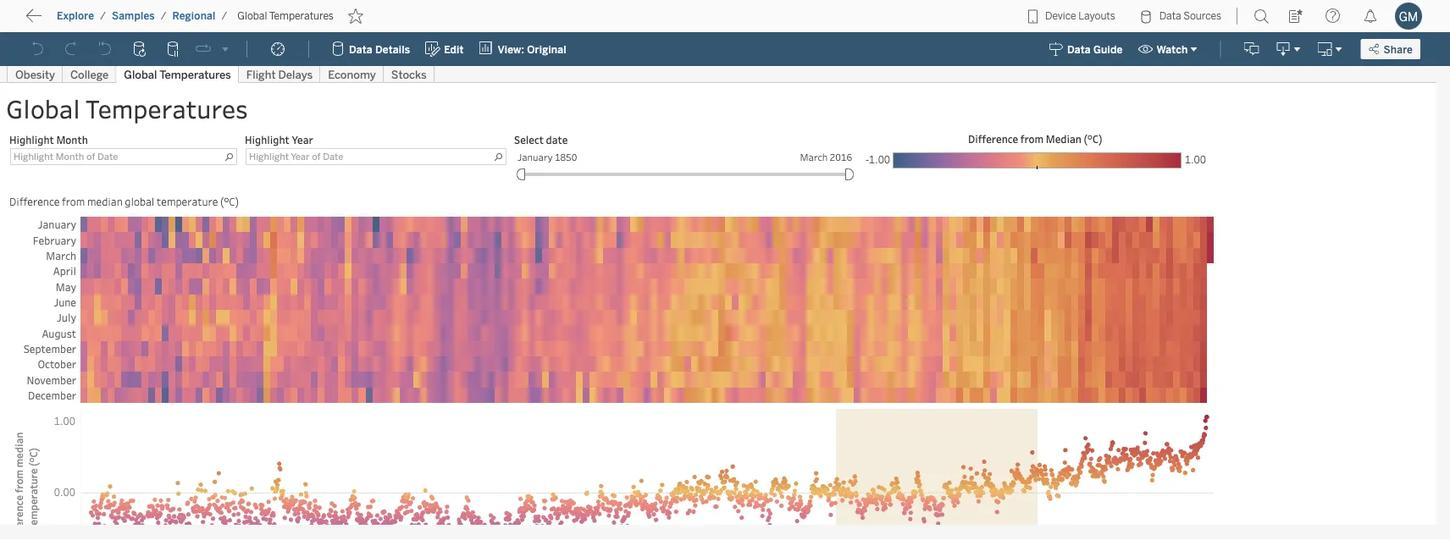Task type: vqa. For each thing, say whether or not it's contained in the screenshot.
Buy at the top of page
no



Task type: describe. For each thing, give the bounding box(es) containing it.
explore / samples / regional /
[[57, 10, 227, 22]]

to
[[76, 13, 90, 29]]

temperatures
[[269, 10, 334, 22]]

regional link
[[172, 9, 217, 23]]

global
[[238, 10, 267, 22]]

samples link
[[111, 9, 156, 23]]

explore
[[57, 10, 94, 22]]

skip to content link
[[41, 10, 173, 32]]

1 / from the left
[[100, 10, 106, 22]]



Task type: locate. For each thing, give the bounding box(es) containing it.
1 horizontal spatial /
[[161, 10, 167, 22]]

content
[[93, 13, 146, 29]]

/ left global
[[222, 10, 227, 22]]

2 / from the left
[[161, 10, 167, 22]]

regional
[[172, 10, 216, 22]]

/
[[100, 10, 106, 22], [161, 10, 167, 22], [222, 10, 227, 22]]

3 / from the left
[[222, 10, 227, 22]]

/ right to
[[100, 10, 106, 22]]

samples
[[112, 10, 155, 22]]

skip
[[44, 13, 73, 29]]

explore link
[[56, 9, 95, 23]]

/ right the samples link
[[161, 10, 167, 22]]

skip to content
[[44, 13, 146, 29]]

global temperatures element
[[232, 10, 339, 22]]

2 horizontal spatial /
[[222, 10, 227, 22]]

0 horizontal spatial /
[[100, 10, 106, 22]]

global temperatures
[[238, 10, 334, 22]]



